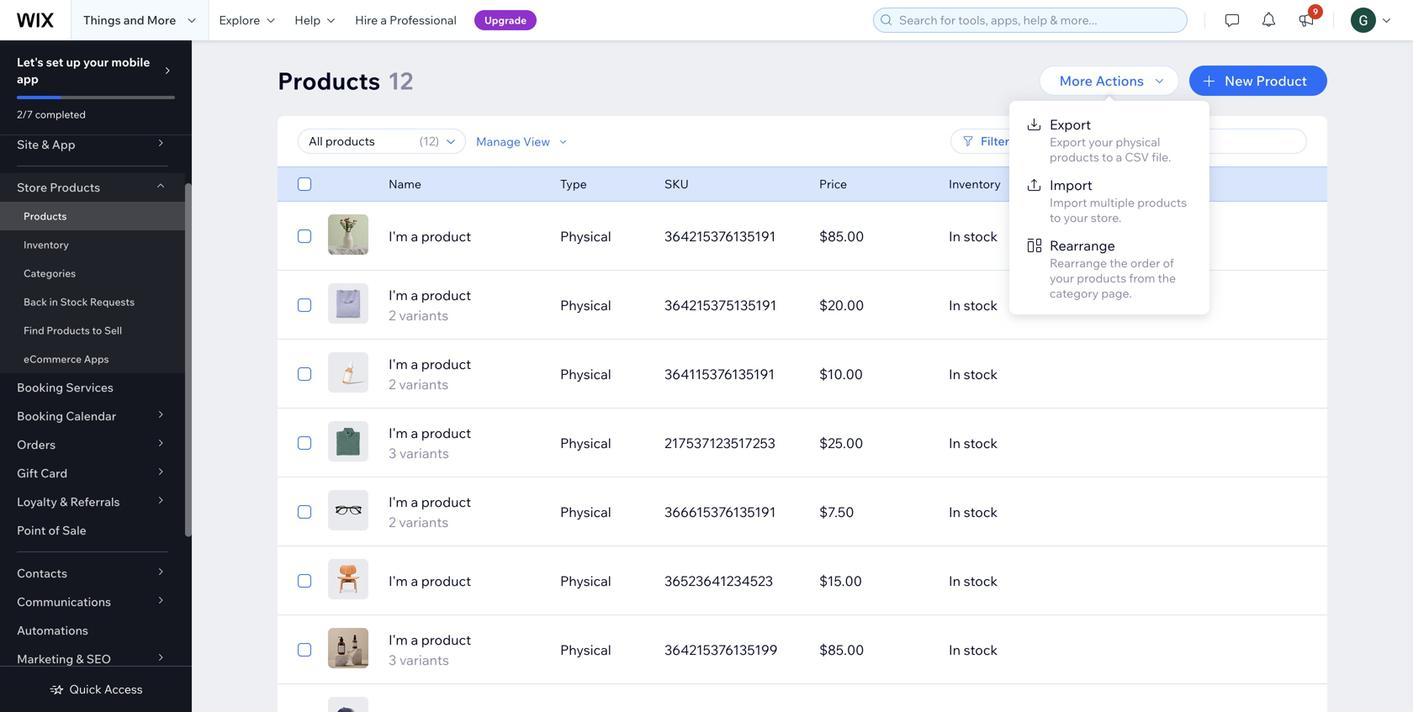 Task type: locate. For each thing, give the bounding box(es) containing it.
0 vertical spatial import
[[1050, 177, 1093, 194]]

requests
[[90, 296, 135, 308]]

3 i'm a product 2 variants from the top
[[389, 494, 471, 531]]

categories link
[[0, 259, 185, 288]]

2 product from the top
[[421, 287, 471, 304]]

3 in stock from the top
[[949, 366, 998, 383]]

stock
[[60, 296, 88, 308]]

import
[[1050, 177, 1093, 194], [1050, 195, 1087, 210]]

1 vertical spatial products
[[1138, 195, 1187, 210]]

&
[[42, 137, 49, 152], [60, 495, 68, 509], [76, 652, 84, 667]]

more left actions
[[1060, 72, 1093, 89]]

menu containing export
[[1010, 109, 1210, 306]]

4 physical link from the top
[[550, 423, 655, 464]]

3 variants from the top
[[400, 445, 449, 462]]

physical for 364215376135191
[[560, 228, 611, 245]]

7 i'm from the top
[[389, 632, 408, 649]]

2 i'm from the top
[[389, 287, 408, 304]]

i'm a product link
[[379, 226, 550, 247], [379, 571, 550, 591]]

inventory up categories
[[24, 239, 69, 251]]

2 rearrange from the top
[[1050, 256, 1107, 270]]

(
[[419, 134, 423, 148]]

to
[[1102, 150, 1113, 164], [1050, 210, 1061, 225], [92, 324, 102, 337]]

3 stock from the top
[[964, 366, 998, 383]]

the left order in the right top of the page
[[1110, 256, 1128, 270]]

4 in stock link from the top
[[939, 423, 1257, 464]]

your right the "up"
[[83, 55, 109, 69]]

7 in from the top
[[949, 642, 961, 659]]

let's
[[17, 55, 43, 69]]

file.
[[1152, 150, 1171, 164]]

Search for tools, apps, help & more... field
[[894, 8, 1182, 32]]

$85.00 link down price
[[809, 216, 939, 257]]

2 vertical spatial to
[[92, 324, 102, 337]]

7 physical from the top
[[560, 642, 611, 659]]

physical link for 364215375135191
[[550, 285, 655, 326]]

rearrange down store.
[[1050, 237, 1115, 254]]

2 horizontal spatial &
[[76, 652, 84, 667]]

0 vertical spatial $85.00
[[819, 228, 864, 245]]

booking down ecommerce
[[17, 380, 63, 395]]

products up multiple
[[1050, 150, 1100, 164]]

to inside the import import multiple products to your store.
[[1050, 210, 1061, 225]]

rearrange
[[1050, 237, 1115, 254], [1050, 256, 1107, 270]]

364215375135191
[[665, 297, 777, 314]]

import left multiple
[[1050, 195, 1087, 210]]

your inside export export your physical products to a csv file.
[[1089, 135, 1113, 149]]

to left store.
[[1050, 210, 1061, 225]]

0 vertical spatial i'm a product
[[389, 228, 471, 245]]

0 vertical spatial inventory
[[949, 177, 1001, 191]]

in stock for 364215376135199
[[949, 642, 998, 659]]

4 in from the top
[[949, 435, 961, 452]]

price
[[819, 177, 847, 191]]

0 vertical spatial i'm a product 2 variants
[[389, 287, 471, 324]]

0 horizontal spatial 12
[[388, 66, 413, 95]]

1 vertical spatial to
[[1050, 210, 1061, 225]]

i'm for 364115376135191
[[389, 356, 408, 373]]

5 product from the top
[[421, 494, 471, 511]]

12 left manage
[[423, 134, 435, 148]]

0 horizontal spatial &
[[42, 137, 49, 152]]

1 i'm a product link from the top
[[379, 226, 550, 247]]

i'm
[[389, 228, 408, 245], [389, 287, 408, 304], [389, 356, 408, 373], [389, 425, 408, 442], [389, 494, 408, 511], [389, 573, 408, 590], [389, 632, 408, 649]]

of inside "rearrange rearrange the order of your products from the category page."
[[1163, 256, 1174, 270]]

products link
[[0, 202, 185, 231]]

1 vertical spatial inventory
[[24, 239, 69, 251]]

of left sale
[[48, 523, 60, 538]]

stock for 364115376135191
[[964, 366, 998, 383]]

in stock for 364215376135191
[[949, 228, 998, 245]]

1 vertical spatial 12
[[423, 134, 435, 148]]

booking inside popup button
[[17, 409, 63, 424]]

$15.00 link
[[809, 561, 939, 602]]

0 vertical spatial products
[[1050, 150, 1100, 164]]

i'm a product
[[389, 228, 471, 245], [389, 573, 471, 590]]

point
[[17, 523, 46, 538]]

1 stock from the top
[[964, 228, 998, 245]]

ecommerce apps
[[24, 353, 109, 366]]

1 vertical spatial of
[[48, 523, 60, 538]]

5 stock from the top
[[964, 504, 998, 521]]

products
[[278, 66, 380, 95], [50, 180, 100, 195], [24, 210, 67, 223], [47, 324, 90, 337]]

2 variants from the top
[[399, 376, 449, 393]]

$25.00
[[819, 435, 863, 452]]

0 horizontal spatial inventory
[[24, 239, 69, 251]]

0 horizontal spatial to
[[92, 324, 102, 337]]

0 vertical spatial booking
[[17, 380, 63, 395]]

2 3 from the top
[[389, 652, 397, 669]]

inventory down the filter button in the top of the page
[[949, 177, 1001, 191]]

loyalty & referrals
[[17, 495, 120, 509]]

3 i'm from the top
[[389, 356, 408, 373]]

6 in stock link from the top
[[939, 561, 1257, 602]]

5 i'm from the top
[[389, 494, 408, 511]]

1 horizontal spatial of
[[1163, 256, 1174, 270]]

1 horizontal spatial to
[[1050, 210, 1061, 225]]

$85.00 for 364215376135199
[[819, 642, 864, 659]]

your left store.
[[1064, 210, 1088, 225]]

7 in stock from the top
[[949, 642, 998, 659]]

0 horizontal spatial the
[[1110, 256, 1128, 270]]

in stock for 364115376135191
[[949, 366, 998, 383]]

booking
[[17, 380, 63, 395], [17, 409, 63, 424]]

i'm a product 3 variants for 217537123517253
[[389, 425, 471, 462]]

1 in stock from the top
[[949, 228, 998, 245]]

2 $85.00 link from the top
[[809, 630, 939, 671]]

7 in stock link from the top
[[939, 630, 1257, 671]]

3 product from the top
[[421, 356, 471, 373]]

your left the physical
[[1089, 135, 1113, 149]]

i'm a product 2 variants for 364115376135191
[[389, 356, 471, 393]]

rearrange up category at the top right of the page
[[1050, 256, 1107, 270]]

things and more
[[83, 13, 176, 27]]

products up products link
[[50, 180, 100, 195]]

1 2 from the top
[[389, 307, 396, 324]]

1 i'm a product 3 variants from the top
[[389, 425, 471, 462]]

booking services
[[17, 380, 113, 395]]

3 in from the top
[[949, 366, 961, 383]]

variants for 366615376135191
[[399, 514, 449, 531]]

up
[[66, 55, 81, 69]]

back in stock requests link
[[0, 288, 185, 316]]

2 vertical spatial products
[[1077, 271, 1127, 286]]

$85.00 link for 364215376135191
[[809, 216, 939, 257]]

1 vertical spatial i'm a product link
[[379, 571, 550, 591]]

1 i'm from the top
[[389, 228, 408, 245]]

gift
[[17, 466, 38, 481]]

product
[[1257, 72, 1307, 89]]

2 vertical spatial i'm a product 2 variants
[[389, 494, 471, 531]]

1 variants from the top
[[399, 307, 449, 324]]

0 vertical spatial 12
[[388, 66, 413, 95]]

2 2 from the top
[[389, 376, 396, 393]]

of right order in the right top of the page
[[1163, 256, 1174, 270]]

orders button
[[0, 431, 185, 459]]

2 in stock from the top
[[949, 297, 998, 314]]

products inside 'dropdown button'
[[50, 180, 100, 195]]

1 vertical spatial 3
[[389, 652, 397, 669]]

more inside dropdown button
[[1060, 72, 1093, 89]]

1 vertical spatial 2
[[389, 376, 396, 393]]

set
[[46, 55, 63, 69]]

1 horizontal spatial the
[[1158, 271, 1176, 286]]

1 vertical spatial more
[[1060, 72, 1093, 89]]

2 physical link from the top
[[550, 285, 655, 326]]

1 physical from the top
[[560, 228, 611, 245]]

in stock
[[949, 228, 998, 245], [949, 297, 998, 314], [949, 366, 998, 383], [949, 435, 998, 452], [949, 504, 998, 521], [949, 573, 998, 590], [949, 642, 998, 659]]

1 3 from the top
[[389, 445, 397, 462]]

0 horizontal spatial of
[[48, 523, 60, 538]]

booking for booking services
[[17, 380, 63, 395]]

2 in from the top
[[949, 297, 961, 314]]

6 in from the top
[[949, 573, 961, 590]]

4 stock from the top
[[964, 435, 998, 452]]

import import multiple products to your store.
[[1050, 177, 1187, 225]]

5 in stock from the top
[[949, 504, 998, 521]]

physical
[[1116, 135, 1161, 149]]

364215376135191
[[665, 228, 776, 245]]

3 2 from the top
[[389, 514, 396, 531]]

filter
[[981, 134, 1010, 148]]

explore
[[219, 13, 260, 27]]

booking up orders
[[17, 409, 63, 424]]

2 import from the top
[[1050, 195, 1087, 210]]

3 for 217537123517253
[[389, 445, 397, 462]]

4 i'm from the top
[[389, 425, 408, 442]]

your inside "rearrange rearrange the order of your products from the category page."
[[1050, 271, 1074, 286]]

in stock for 217537123517253
[[949, 435, 998, 452]]

products up page.
[[1077, 271, 1127, 286]]

4 in stock from the top
[[949, 435, 998, 452]]

physical link for 366615376135191
[[550, 492, 655, 533]]

your inside the import import multiple products to your store.
[[1064, 210, 1088, 225]]

364115376135191
[[665, 366, 775, 383]]

1 physical link from the top
[[550, 216, 655, 257]]

2
[[389, 307, 396, 324], [389, 376, 396, 393], [389, 514, 396, 531]]

product for 364115376135191
[[421, 356, 471, 373]]

366615376135191
[[665, 504, 776, 521]]

1 horizontal spatial 12
[[423, 134, 435, 148]]

2 vertical spatial 2
[[389, 514, 396, 531]]

1 vertical spatial &
[[60, 495, 68, 509]]

3 for 364215376135199
[[389, 652, 397, 669]]

sale
[[62, 523, 86, 538]]

None checkbox
[[298, 226, 311, 247], [298, 502, 311, 522], [298, 571, 311, 591], [298, 640, 311, 660], [298, 226, 311, 247], [298, 502, 311, 522], [298, 571, 311, 591], [298, 640, 311, 660]]

products down file.
[[1138, 195, 1187, 210]]

0 vertical spatial i'm a product link
[[379, 226, 550, 247]]

let's set up your mobile app
[[17, 55, 150, 86]]

type
[[560, 177, 587, 191]]

$85.00 link for 364215376135199
[[809, 630, 939, 671]]

& inside popup button
[[42, 137, 49, 152]]

1 vertical spatial rearrange
[[1050, 256, 1107, 270]]

& left seo
[[76, 652, 84, 667]]

2 i'm a product 2 variants from the top
[[389, 356, 471, 393]]

5 in stock link from the top
[[939, 492, 1257, 533]]

1 vertical spatial import
[[1050, 195, 1087, 210]]

2 for 364215375135191
[[389, 307, 396, 324]]

36523641234523
[[665, 573, 773, 590]]

in for 364215376135191
[[949, 228, 961, 245]]

3 physical from the top
[[560, 366, 611, 383]]

in stock link for 364115376135191
[[939, 354, 1257, 395]]

1 vertical spatial i'm a product 2 variants
[[389, 356, 471, 393]]

rearrange rearrange the order of your products from the category page.
[[1050, 237, 1176, 301]]

back in stock requests
[[24, 296, 135, 308]]

1 $85.00 link from the top
[[809, 216, 939, 257]]

products down store
[[24, 210, 67, 223]]

$85.00 down $15.00
[[819, 642, 864, 659]]

0 horizontal spatial more
[[147, 13, 176, 27]]

0 vertical spatial 3
[[389, 445, 397, 462]]

2 i'm a product from the top
[[389, 573, 471, 590]]

the right from at right top
[[1158, 271, 1176, 286]]

0 vertical spatial export
[[1050, 116, 1091, 133]]

export
[[1050, 116, 1091, 133], [1050, 135, 1086, 149]]

$85.00 down price
[[819, 228, 864, 245]]

5 variants from the top
[[400, 652, 449, 669]]

1 horizontal spatial &
[[60, 495, 68, 509]]

$85.00 link down $15.00 link
[[809, 630, 939, 671]]

mobile
[[111, 55, 150, 69]]

1 export from the top
[[1050, 116, 1091, 133]]

5 physical link from the top
[[550, 492, 655, 533]]

7 product from the top
[[421, 632, 471, 649]]

physical for 364115376135191
[[560, 366, 611, 383]]

1 horizontal spatial inventory
[[949, 177, 1001, 191]]

$20.00
[[819, 297, 864, 314]]

2 i'm a product 3 variants from the top
[[389, 632, 471, 669]]

in stock link for 364215375135191
[[939, 285, 1257, 326]]

Unsaved view field
[[304, 130, 414, 153]]

None checkbox
[[298, 174, 311, 194], [298, 295, 311, 315], [298, 364, 311, 384], [298, 433, 311, 453], [298, 174, 311, 194], [298, 295, 311, 315], [298, 364, 311, 384], [298, 433, 311, 453]]

of inside sidebar element
[[48, 523, 60, 538]]

gift card button
[[0, 459, 185, 488]]

csv
[[1125, 150, 1149, 164]]

0 vertical spatial more
[[147, 13, 176, 27]]

view
[[523, 134, 550, 149]]

6 stock from the top
[[964, 573, 998, 590]]

364215376135199
[[665, 642, 778, 659]]

5 in from the top
[[949, 504, 961, 521]]

i'm for 217537123517253
[[389, 425, 408, 442]]

i'm a product 2 variants
[[389, 287, 471, 324], [389, 356, 471, 393], [389, 494, 471, 531]]

import up multiple
[[1050, 177, 1093, 194]]

6 physical link from the top
[[550, 561, 655, 602]]

i'm a product 2 variants for 364215375135191
[[389, 287, 471, 324]]

to inside export export your physical products to a csv file.
[[1102, 150, 1113, 164]]

5 physical from the top
[[560, 504, 611, 521]]

0 vertical spatial $85.00 link
[[809, 216, 939, 257]]

6 physical from the top
[[560, 573, 611, 590]]

products up ecommerce apps on the left of page
[[47, 324, 90, 337]]

3 physical link from the top
[[550, 354, 655, 395]]

product for 364215376135199
[[421, 632, 471, 649]]

ecommerce
[[24, 353, 82, 366]]

1 i'm a product from the top
[[389, 228, 471, 245]]

12 down hire a professional link
[[388, 66, 413, 95]]

to left sell
[[92, 324, 102, 337]]

find products to sell link
[[0, 316, 185, 345]]

multiple
[[1090, 195, 1135, 210]]

manage view
[[476, 134, 550, 149]]

new product button
[[1190, 66, 1328, 96]]

3 in stock link from the top
[[939, 354, 1257, 395]]

ecommerce apps link
[[0, 345, 185, 374]]

364215376135191 link
[[655, 216, 809, 257]]

1 in stock link from the top
[[939, 216, 1257, 257]]

2 stock from the top
[[964, 297, 998, 314]]

4 physical from the top
[[560, 435, 611, 452]]

2 in stock link from the top
[[939, 285, 1257, 326]]

in stock for 364215375135191
[[949, 297, 998, 314]]

0 vertical spatial 2
[[389, 307, 396, 324]]

& right loyalty
[[60, 495, 68, 509]]

name
[[389, 177, 421, 191]]

0 vertical spatial of
[[1163, 256, 1174, 270]]

your up category at the top right of the page
[[1050, 271, 1074, 286]]

2 booking from the top
[[17, 409, 63, 424]]

1 vertical spatial booking
[[17, 409, 63, 424]]

1 vertical spatial i'm a product
[[389, 573, 471, 590]]

7 physical link from the top
[[550, 630, 655, 671]]

& right site in the left top of the page
[[42, 137, 49, 152]]

1 horizontal spatial more
[[1060, 72, 1093, 89]]

4 product from the top
[[421, 425, 471, 442]]

the
[[1110, 256, 1128, 270], [1158, 271, 1176, 286]]

0 vertical spatial rearrange
[[1050, 237, 1115, 254]]

1 vertical spatial i'm a product 3 variants
[[389, 632, 471, 669]]

stock for 366615376135191
[[964, 504, 998, 521]]

seo
[[86, 652, 111, 667]]

1 $85.00 from the top
[[819, 228, 864, 245]]

physical for 366615376135191
[[560, 504, 611, 521]]

6 in stock from the top
[[949, 573, 998, 590]]

7 stock from the top
[[964, 642, 998, 659]]

0 vertical spatial &
[[42, 137, 49, 152]]

217537123517253 link
[[655, 423, 809, 464]]

store products
[[17, 180, 100, 195]]

366615376135191 link
[[655, 492, 809, 533]]

i'm for 364215376135199
[[389, 632, 408, 649]]

1 booking from the top
[[17, 380, 63, 395]]

4 variants from the top
[[399, 514, 449, 531]]

find products to sell
[[24, 324, 122, 337]]

more
[[147, 13, 176, 27], [1060, 72, 1093, 89]]

more right and
[[147, 13, 176, 27]]

2 $85.00 from the top
[[819, 642, 864, 659]]

0 vertical spatial to
[[1102, 150, 1113, 164]]

physical
[[560, 228, 611, 245], [560, 297, 611, 314], [560, 366, 611, 383], [560, 435, 611, 452], [560, 504, 611, 521], [560, 573, 611, 590], [560, 642, 611, 659]]

app
[[17, 72, 39, 86]]

from
[[1129, 271, 1155, 286]]

a
[[381, 13, 387, 27], [1116, 150, 1123, 164], [411, 228, 418, 245], [411, 287, 418, 304], [411, 356, 418, 373], [411, 425, 418, 442], [411, 494, 418, 511], [411, 573, 418, 590], [411, 632, 418, 649]]

1 vertical spatial $85.00 link
[[809, 630, 939, 671]]

2 horizontal spatial to
[[1102, 150, 1113, 164]]

1 i'm a product 2 variants from the top
[[389, 287, 471, 324]]

app
[[52, 137, 75, 152]]

1 vertical spatial $85.00
[[819, 642, 864, 659]]

to left csv
[[1102, 150, 1113, 164]]

2 physical from the top
[[560, 297, 611, 314]]

0 vertical spatial i'm a product 3 variants
[[389, 425, 471, 462]]

2 i'm a product link from the top
[[379, 571, 550, 591]]

physical link for 364215376135199
[[550, 630, 655, 671]]

in for 364215376135199
[[949, 642, 961, 659]]

access
[[104, 682, 143, 697]]

menu
[[1010, 109, 1210, 306]]

hire
[[355, 13, 378, 27]]

1 in from the top
[[949, 228, 961, 245]]

1 vertical spatial export
[[1050, 135, 1086, 149]]

2 vertical spatial &
[[76, 652, 84, 667]]



Task type: vqa. For each thing, say whether or not it's contained in the screenshot.


Task type: describe. For each thing, give the bounding box(es) containing it.
inventory link
[[0, 231, 185, 259]]

variants for 217537123517253
[[400, 445, 449, 462]]

card
[[41, 466, 67, 481]]

product for 217537123517253
[[421, 425, 471, 442]]

marketing & seo
[[17, 652, 111, 667]]

physical for 364215376135199
[[560, 642, 611, 659]]

automations link
[[0, 617, 185, 645]]

variants for 364215375135191
[[399, 307, 449, 324]]

quick
[[69, 682, 102, 697]]

category
[[1050, 286, 1099, 301]]

products 12
[[278, 66, 413, 95]]

& for site
[[42, 137, 49, 152]]

& for marketing
[[76, 652, 84, 667]]

in stock link for 364215376135191
[[939, 216, 1257, 257]]

i'm a product 2 variants for 366615376135191
[[389, 494, 471, 531]]

physical for 364215375135191
[[560, 297, 611, 314]]

a inside export export your physical products to a csv file.
[[1116, 150, 1123, 164]]

in for 364215375135191
[[949, 297, 961, 314]]

automations
[[17, 623, 88, 638]]

in stock link for 36523641234523
[[939, 561, 1257, 602]]

products inside "rearrange rearrange the order of your products from the category page."
[[1077, 271, 1127, 286]]

physical link for 36523641234523
[[550, 561, 655, 602]]

364215375135191 link
[[655, 285, 809, 326]]

i'm for 366615376135191
[[389, 494, 408, 511]]

0 vertical spatial the
[[1110, 256, 1128, 270]]

product for 366615376135191
[[421, 494, 471, 511]]

in for 217537123517253
[[949, 435, 961, 452]]

2/7
[[17, 108, 33, 121]]

communications button
[[0, 588, 185, 617]]

store.
[[1091, 210, 1122, 225]]

in stock for 366615376135191
[[949, 504, 998, 521]]

page.
[[1102, 286, 1132, 301]]

site
[[17, 137, 39, 152]]

variants for 364215376135199
[[400, 652, 449, 669]]

$85.00 for 364215376135191
[[819, 228, 864, 245]]

1 rearrange from the top
[[1050, 237, 1115, 254]]

loyalty
[[17, 495, 57, 509]]

manage view button
[[476, 134, 571, 149]]

sell
[[104, 324, 122, 337]]

$20.00 link
[[809, 285, 939, 326]]

in
[[49, 296, 58, 308]]

new
[[1225, 72, 1253, 89]]

export export your physical products to a csv file.
[[1050, 116, 1171, 164]]

services
[[66, 380, 113, 395]]

$7.50
[[819, 504, 854, 521]]

stock for 364215375135191
[[964, 297, 998, 314]]

in for 366615376135191
[[949, 504, 961, 521]]

contacts button
[[0, 559, 185, 588]]

stock for 364215376135191
[[964, 228, 998, 245]]

booking calendar button
[[0, 402, 185, 431]]

1 import from the top
[[1050, 177, 1093, 194]]

1 vertical spatial the
[[1158, 271, 1176, 286]]

upgrade
[[485, 14, 527, 27]]

Search... field
[[1127, 130, 1302, 153]]

$7.50 link
[[809, 492, 939, 533]]

gift card
[[17, 466, 67, 481]]

calendar
[[66, 409, 116, 424]]

physical for 36523641234523
[[560, 573, 611, 590]]

i'm a product for 36523641234523
[[389, 573, 471, 590]]

& for loyalty
[[60, 495, 68, 509]]

sidebar element
[[0, 40, 192, 713]]

physical link for 364215376135191
[[550, 216, 655, 257]]

9 button
[[1288, 0, 1325, 40]]

physical for 217537123517253
[[560, 435, 611, 452]]

quick access button
[[49, 682, 143, 697]]

new product
[[1225, 72, 1307, 89]]

2 export from the top
[[1050, 135, 1086, 149]]

back
[[24, 296, 47, 308]]

your inside let's set up your mobile app
[[83, 55, 109, 69]]

in stock link for 366615376135191
[[939, 492, 1257, 533]]

categories
[[24, 267, 76, 280]]

things
[[83, 13, 121, 27]]

quick access
[[69, 682, 143, 697]]

i'm a product 3 variants for 364215376135199
[[389, 632, 471, 669]]

stock for 36523641234523
[[964, 573, 998, 590]]

to inside sidebar element
[[92, 324, 102, 337]]

actions
[[1096, 72, 1144, 89]]

more actions
[[1060, 72, 1144, 89]]

booking services link
[[0, 374, 185, 402]]

in stock link for 217537123517253
[[939, 423, 1257, 464]]

contacts
[[17, 566, 67, 581]]

in stock link for 364215376135199
[[939, 630, 1257, 671]]

product for 364215375135191
[[421, 287, 471, 304]]

217537123517253
[[665, 435, 776, 452]]

products inside export export your physical products to a csv file.
[[1050, 150, 1100, 164]]

6 product from the top
[[421, 573, 471, 590]]

booking for booking calendar
[[17, 409, 63, 424]]

)
[[435, 134, 439, 148]]

in for 364115376135191
[[949, 366, 961, 383]]

order
[[1131, 256, 1161, 270]]

inventory inside sidebar element
[[24, 239, 69, 251]]

filter button
[[951, 129, 1025, 154]]

i'm a product for 364215376135191
[[389, 228, 471, 245]]

and
[[123, 13, 144, 27]]

i'm for 364215375135191
[[389, 287, 408, 304]]

completed
[[35, 108, 86, 121]]

12 for products 12
[[388, 66, 413, 95]]

stock for 217537123517253
[[964, 435, 998, 452]]

1 product from the top
[[421, 228, 471, 245]]

physical link for 364115376135191
[[550, 354, 655, 395]]

products inside the import import multiple products to your store.
[[1138, 195, 1187, 210]]

booking calendar
[[17, 409, 116, 424]]

9
[[1313, 6, 1319, 17]]

2/7 completed
[[17, 108, 86, 121]]

in for 36523641234523
[[949, 573, 961, 590]]

products down help button
[[278, 66, 380, 95]]

marketing & seo button
[[0, 645, 185, 674]]

apps
[[84, 353, 109, 366]]

6 i'm from the top
[[389, 573, 408, 590]]

12 for ( 12 )
[[423, 134, 435, 148]]

stock for 364215376135199
[[964, 642, 998, 659]]

hire a professional link
[[345, 0, 467, 40]]

variants for 364115376135191
[[399, 376, 449, 393]]

more actions button
[[1039, 66, 1180, 96]]

help
[[295, 13, 321, 27]]

in stock for 36523641234523
[[949, 573, 998, 590]]

referrals
[[70, 495, 120, 509]]

point of sale
[[17, 523, 86, 538]]

upgrade button
[[474, 10, 537, 30]]

orders
[[17, 437, 56, 452]]

2 for 364115376135191
[[389, 376, 396, 393]]

$10.00
[[819, 366, 863, 383]]

help button
[[285, 0, 345, 40]]

36523641234523 link
[[655, 561, 809, 602]]

( 12 )
[[419, 134, 439, 148]]

i'm a product link for 36523641234523
[[379, 571, 550, 591]]

sku
[[665, 177, 689, 191]]

physical link for 217537123517253
[[550, 423, 655, 464]]

i'm a product link for 364215376135191
[[379, 226, 550, 247]]

manage
[[476, 134, 521, 149]]

2 for 366615376135191
[[389, 514, 396, 531]]



